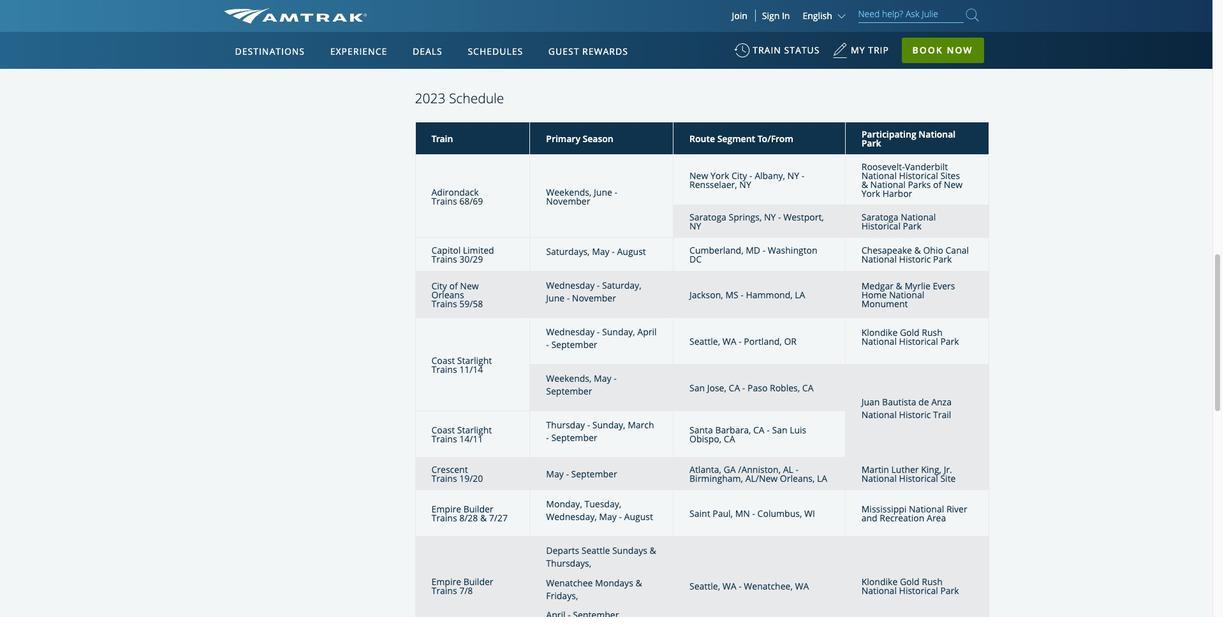 Task type: describe. For each thing, give the bounding box(es) containing it.
search icon image
[[966, 6, 979, 24]]

king,
[[921, 464, 942, 476]]

builder for 7/8
[[463, 576, 493, 588]]

coast starlight trains 14/11
[[432, 424, 492, 446]]

may up monday,
[[546, 468, 564, 481]]

empire builder trains 7/8
[[432, 576, 493, 597]]

book
[[913, 44, 943, 56]]

- right albany,
[[802, 170, 804, 182]]

departs
[[546, 545, 579, 557]]

national inside medgar & myrlie evers home national monument
[[889, 289, 924, 301]]

- right 'mn'
[[752, 508, 755, 520]]

san inside santa barbara, ca - san luis obispo, ca
[[772, 424, 787, 437]]

albany,
[[755, 170, 785, 182]]

md
[[746, 244, 760, 257]]

barbara,
[[715, 424, 751, 437]]

monument
[[862, 298, 908, 310]]

trip
[[868, 44, 889, 56]]

destinations
[[235, 45, 305, 57]]

historical inside roosevelt-vanderbilt national historical sites & national parks of new york harbor
[[899, 170, 938, 182]]

participating national park
[[862, 128, 956, 149]]

- up "saturday,"
[[612, 246, 615, 258]]

crescent trains 19/20
[[432, 464, 483, 485]]

vanderbilt
[[905, 161, 948, 173]]

- inside the weekends, may - september
[[614, 373, 617, 385]]

& inside the empire builder trains 8/28 & 7/27
[[480, 513, 487, 525]]

route
[[690, 133, 715, 145]]

klondike gold rush national historical park for seattle, wa - wenatchee, wa
[[862, 576, 959, 597]]

wednesday for september
[[546, 326, 595, 338]]

& inside departs seattle sundays & thursdays,
[[650, 545, 656, 557]]

columbus,
[[758, 508, 802, 520]]

amtrak image
[[224, 8, 367, 24]]

cumberland,
[[690, 244, 743, 257]]

adirondack
[[432, 186, 479, 198]]

guest rewards
[[548, 45, 628, 57]]

trains inside capitol limited trains 30/29
[[432, 253, 457, 266]]

march
[[628, 419, 654, 431]]

park inside participating national park
[[862, 137, 881, 149]]

train status link
[[734, 38, 820, 70]]

- inside weekends, june - november
[[615, 186, 617, 198]]

status
[[784, 44, 820, 56]]

saratoga for saratoga springs, ny - westport, ny
[[690, 211, 726, 223]]

- inside cumberland, md - washington dc
[[763, 244, 766, 257]]

historic inside san jose, ca - paso robles, ca juan bautista de anza national historic trail
[[899, 409, 931, 421]]

martin luther king, jr. national historical site
[[862, 464, 956, 485]]

season
[[583, 133, 613, 145]]

banner containing join
[[0, 0, 1213, 295]]

september inside the wednesday - sunday, april - september
[[551, 339, 597, 351]]

- down 'thursday'
[[546, 432, 549, 444]]

wenatchee,
[[744, 580, 793, 592]]

river
[[947, 504, 967, 516]]

thursday - sunday, march - september
[[546, 419, 654, 444]]

ny right albany,
[[788, 170, 799, 182]]

route segment to/from
[[690, 133, 793, 145]]

anza
[[931, 396, 952, 408]]

seattle, for seattle, wa - wenatchee, wa
[[690, 580, 720, 592]]

trains inside crescent trains 19/20
[[432, 473, 457, 485]]

june inside wednesday - saturday, june - november
[[546, 292, 565, 304]]

7/27
[[489, 513, 508, 525]]

september inside the weekends, may - september
[[546, 386, 592, 398]]

coast for trains 11/14
[[432, 355, 455, 367]]

ms
[[726, 289, 738, 301]]

klondike for wa
[[862, 576, 898, 588]]

crescent
[[432, 464, 468, 476]]

english button
[[803, 10, 849, 22]]

new york city - albany, ny - rensselaer, ny
[[690, 170, 804, 191]]

site
[[940, 473, 956, 485]]

may - september
[[546, 468, 617, 481]]

regions map image
[[271, 107, 577, 285]]

ny right the springs,
[[764, 211, 776, 223]]

city inside city of new orleans trains 59/58
[[432, 280, 447, 292]]

19/20
[[459, 473, 483, 485]]

al
[[783, 464, 793, 476]]

seattle, wa - wenatchee, wa
[[690, 580, 809, 592]]

atlanta, ga /anniston, al - birmingham, al/new orleans, la
[[690, 464, 827, 485]]

jackson, ms - hammond, la
[[690, 289, 805, 301]]

- inside saratoga springs, ny - westport, ny
[[778, 211, 781, 223]]

monday,
[[546, 498, 582, 511]]

guest
[[548, 45, 579, 57]]

saint paul, mn - columbus, wi
[[690, 508, 815, 520]]

of inside city of new orleans trains 59/58
[[449, 280, 458, 292]]

gold for seattle, wa - wenatchee, wa
[[900, 576, 920, 588]]

builder for 8/28
[[463, 504, 493, 516]]

30/29
[[459, 253, 483, 266]]

to/from
[[758, 133, 793, 145]]

san inside san jose, ca - paso robles, ca juan bautista de anza national historic trail
[[690, 382, 705, 394]]

wednesday,
[[546, 511, 597, 523]]

new inside button
[[731, 31, 750, 43]]

coast for trains 14/11
[[432, 424, 455, 437]]

ca right jose,
[[729, 382, 740, 394]]

- left "saturday,"
[[597, 280, 600, 292]]

saturdays, may - august
[[546, 246, 646, 258]]

mississippi
[[862, 504, 907, 516]]

english
[[803, 10, 832, 22]]

rewards
[[582, 45, 628, 57]]

de
[[919, 396, 929, 408]]

california button
[[781, 27, 843, 49]]

birmingham,
[[690, 473, 743, 485]]

ga
[[724, 464, 736, 476]]

luther
[[891, 464, 919, 476]]

- inside san jose, ca - paso robles, ca juan bautista de anza national historic trail
[[742, 382, 745, 394]]

or
[[784, 336, 797, 348]]

2023
[[415, 89, 446, 107]]

capitol limited trains 30/29
[[432, 244, 494, 266]]

klondike gold rush national historical park for seattle, wa - portland, or
[[862, 327, 959, 348]]

schedules link
[[463, 32, 528, 69]]

empire for 7/8
[[432, 576, 461, 588]]

& inside wenatchee mondays & fridays,
[[636, 577, 642, 589]]

7/8
[[459, 585, 473, 597]]

saturday,
[[602, 280, 641, 292]]

seattle
[[582, 545, 610, 557]]

gold for seattle, wa - portland, or
[[900, 327, 920, 339]]

weekends, june - november
[[546, 186, 617, 207]]

- right 'thursday'
[[587, 419, 590, 431]]

deals button
[[408, 34, 448, 70]]

- left albany,
[[749, 170, 752, 182]]

- inside santa barbara, ca - san luis obispo, ca
[[767, 424, 770, 437]]

bautista
[[882, 396, 916, 408]]

starlight for 14/11
[[457, 424, 492, 437]]

thursdays,
[[546, 558, 591, 570]]

- left the portland,
[[739, 336, 742, 348]]

westport,
[[783, 211, 824, 223]]

historical inside "martin luther king, jr. national historical site"
[[899, 473, 938, 485]]

adirondack trains 68/69
[[432, 186, 483, 207]]

weekends, for september
[[546, 373, 592, 385]]

application inside banner
[[271, 107, 577, 285]]

trains inside coast starlight trains 11/14
[[432, 364, 457, 376]]

city inside new york city - albany, ny - rensselaer, ny
[[732, 170, 747, 182]]

- inside monday, tuesday, wednesday, may - august
[[619, 511, 622, 523]]

tuesday,
[[585, 498, 621, 511]]

experience
[[330, 45, 387, 57]]

may inside monday, tuesday, wednesday, may - august
[[599, 511, 617, 523]]

thursday
[[546, 419, 585, 431]]

capitol
[[432, 244, 461, 257]]

trains inside the empire builder trains 8/28 & 7/27
[[432, 513, 457, 525]]

train status
[[753, 44, 820, 56]]

- down wednesday - saturday, june - november
[[597, 326, 600, 338]]

wednesday - saturday, june - november
[[546, 280, 641, 304]]

dc
[[690, 253, 702, 266]]

in
[[782, 10, 790, 22]]

home
[[862, 289, 887, 301]]

sign
[[762, 10, 780, 22]]

experience button
[[325, 34, 392, 70]]

jr.
[[944, 464, 952, 476]]

york for new york
[[752, 31, 771, 43]]



Task type: vqa. For each thing, say whether or not it's contained in the screenshot.
topmost San
yes



Task type: locate. For each thing, give the bounding box(es) containing it.
saratoga springs, ny - westport, ny
[[690, 211, 824, 232]]

ca
[[729, 382, 740, 394], [802, 382, 814, 394], [753, 424, 765, 437], [724, 433, 735, 446]]

november
[[546, 195, 590, 207], [572, 292, 616, 304]]

0 horizontal spatial june
[[546, 292, 565, 304]]

- up the saturdays, may - august
[[615, 186, 617, 198]]

april
[[637, 326, 657, 338]]

2 wednesday from the top
[[546, 326, 595, 338]]

0 vertical spatial builder
[[463, 504, 493, 516]]

0 horizontal spatial city
[[432, 280, 447, 292]]

ca right obispo,
[[724, 433, 735, 446]]

banner
[[0, 0, 1213, 295]]

empire inside empire builder trains 7/8
[[432, 576, 461, 588]]

rush down medgar & myrlie evers home national monument
[[922, 327, 943, 339]]

1 vertical spatial weekends,
[[546, 373, 592, 385]]

york inside new york city - albany, ny - rensselaer, ny
[[711, 170, 729, 182]]

monday, tuesday, wednesday, may - august
[[546, 498, 653, 523]]

york down the segment
[[711, 170, 729, 182]]

york inside roosevelt-vanderbilt national historical sites & national parks of new york harbor
[[862, 188, 880, 200]]

may right saturdays, at left top
[[592, 246, 610, 258]]

weekends, inside the weekends, may - september
[[546, 373, 592, 385]]

medgar
[[862, 280, 894, 292]]

1 vertical spatial empire
[[432, 576, 461, 588]]

new down join button on the right top of page
[[731, 31, 750, 43]]

august up sundays
[[624, 511, 653, 523]]

illinois button
[[672, 27, 720, 49]]

1 horizontal spatial june
[[594, 186, 612, 198]]

june down season at the top of page
[[594, 186, 612, 198]]

saratoga down 'rensselaer,'
[[690, 211, 726, 223]]

1 horizontal spatial of
[[933, 179, 942, 191]]

sunday, for april
[[602, 326, 635, 338]]

& left ohio
[[914, 244, 921, 257]]

klondike for or
[[862, 327, 898, 339]]

chesapeake
[[862, 244, 912, 257]]

new inside roosevelt-vanderbilt national historical sites & national parks of new york harbor
[[944, 179, 963, 191]]

rush down area
[[922, 576, 943, 588]]

wa right wenatchee, at bottom
[[795, 580, 809, 592]]

1 horizontal spatial san
[[772, 424, 787, 437]]

0 vertical spatial la
[[795, 289, 805, 301]]

1 vertical spatial august
[[624, 511, 653, 523]]

evers
[[933, 280, 955, 292]]

may down the wednesday - sunday, april - september on the bottom of page
[[594, 373, 611, 385]]

wa for portland,
[[723, 336, 736, 348]]

york for new york city - albany, ny - rensselaer, ny
[[711, 170, 729, 182]]

wednesday for november
[[546, 280, 595, 292]]

departs seattle sundays & thursdays,
[[546, 545, 656, 570]]

gold down recreation in the right bottom of the page
[[900, 576, 920, 588]]

0 vertical spatial sunday,
[[602, 326, 635, 338]]

roosevelt-vanderbilt national historical sites & national parks of new york harbor
[[862, 161, 963, 200]]

washington down the westport,
[[768, 244, 818, 257]]

national inside saratoga national historical park
[[901, 211, 936, 223]]

portland,
[[744, 336, 782, 348]]

3 trains from the top
[[432, 298, 457, 310]]

1 gold from the top
[[900, 327, 920, 339]]

klondike
[[862, 327, 898, 339], [862, 576, 898, 588]]

empire for 8/28
[[432, 504, 461, 516]]

new down route
[[690, 170, 708, 182]]

york inside button
[[752, 31, 771, 43]]

1 vertical spatial june
[[546, 292, 565, 304]]

trains left 30/29
[[432, 253, 457, 266]]

washington up rewards
[[571, 31, 623, 43]]

0 vertical spatial san
[[690, 382, 705, 394]]

september inside thursday - sunday, march - september
[[551, 432, 597, 444]]

weekends, inside weekends, june - november
[[546, 186, 592, 198]]

and
[[862, 513, 878, 525]]

1 vertical spatial starlight
[[457, 424, 492, 437]]

2 historic from the top
[[899, 409, 931, 421]]

starlight inside coast starlight trains 11/14
[[457, 355, 492, 367]]

1 seattle, from the top
[[690, 336, 720, 348]]

coast inside coast starlight trains 14/11
[[432, 424, 455, 437]]

wednesday - sunday, april - september
[[546, 326, 657, 351]]

5 trains from the top
[[432, 433, 457, 446]]

seattle, for seattle, wa - portland, or
[[690, 336, 720, 348]]

saratoga inside saratoga springs, ny - westport, ny
[[690, 211, 726, 223]]

1 empire from the top
[[432, 504, 461, 516]]

book now button
[[902, 38, 984, 63]]

6 trains from the top
[[432, 473, 457, 485]]

park inside saratoga national historical park
[[903, 220, 922, 232]]

1 horizontal spatial washington
[[768, 244, 818, 257]]

washington inside cumberland, md - washington dc
[[768, 244, 818, 257]]

1 vertical spatial of
[[449, 280, 458, 292]]

saratoga inside saratoga national historical park
[[862, 211, 898, 223]]

rush for seattle, wa - wenatchee, wa
[[922, 576, 943, 588]]

city left albany,
[[732, 170, 747, 182]]

september down 'thursday'
[[551, 432, 597, 444]]

- up monday,
[[566, 468, 569, 481]]

& left 7/27
[[480, 513, 487, 525]]

starlight inside coast starlight trains 14/11
[[457, 424, 492, 437]]

coast starlight trains 11/14
[[432, 355, 492, 376]]

builder inside the empire builder trains 8/28 & 7/27
[[463, 504, 493, 516]]

ny left albany,
[[739, 179, 751, 191]]

weekends, for november
[[546, 186, 592, 198]]

trains left "68/69"
[[432, 195, 457, 207]]

2 gold from the top
[[900, 576, 920, 588]]

national inside roosevelt-vanderbilt national historical sites & national parks of new york harbor
[[862, 170, 897, 182]]

gold
[[900, 327, 920, 339], [900, 576, 920, 588]]

- down tuesday,
[[619, 511, 622, 523]]

september
[[551, 339, 597, 351], [546, 386, 592, 398], [551, 432, 597, 444], [571, 468, 617, 481]]

sunday, inside thursday - sunday, march - september
[[592, 419, 625, 431]]

- up the weekends, may - september
[[546, 339, 549, 351]]

2 weekends, from the top
[[546, 373, 592, 385]]

san left the luis
[[772, 424, 787, 437]]

trains left 11/14
[[432, 364, 457, 376]]

builder
[[463, 504, 493, 516], [463, 576, 493, 588]]

la inside atlanta, ga /anniston, al - birmingham, al/new orleans, la
[[817, 473, 827, 485]]

wa left the portland,
[[723, 336, 736, 348]]

wednesday down saturdays, at left top
[[546, 280, 595, 292]]

may inside the weekends, may - september
[[594, 373, 611, 385]]

Please enter your search item search field
[[858, 6, 964, 23]]

national inside "martin luther king, jr. national historical site"
[[862, 473, 897, 485]]

0 horizontal spatial washington
[[571, 31, 623, 43]]

illinois
[[682, 31, 710, 43]]

2 empire from the top
[[432, 576, 461, 588]]

1 horizontal spatial city
[[732, 170, 747, 182]]

starlight for 11/14
[[457, 355, 492, 367]]

& left the myrlie
[[896, 280, 902, 292]]

wednesday inside wednesday - saturday, june - november
[[546, 280, 595, 292]]

new inside city of new orleans trains 59/58
[[460, 280, 479, 292]]

&
[[914, 244, 921, 257], [896, 280, 902, 292], [480, 513, 487, 525], [650, 545, 656, 557], [636, 577, 642, 589]]

national inside mississippi national river and recreation area
[[909, 504, 944, 516]]

2 horizontal spatial york
[[862, 188, 880, 200]]

seattle, left wenatchee, at bottom
[[690, 580, 720, 592]]

1 vertical spatial la
[[817, 473, 827, 485]]

november up saturdays, at left top
[[546, 195, 590, 207]]

2 klondike from the top
[[862, 576, 898, 588]]

hammond,
[[746, 289, 793, 301]]

park inside chesapeake & ohio canal national historic park
[[933, 253, 952, 266]]

1 vertical spatial gold
[[900, 576, 920, 588]]

saratoga down harbor
[[862, 211, 898, 223]]

mississippi national river and recreation area
[[862, 504, 967, 525]]

- inside atlanta, ga /anniston, al - birmingham, al/new orleans, la
[[796, 464, 799, 476]]

trail
[[933, 409, 951, 421]]

gold down medgar & myrlie evers home national monument
[[900, 327, 920, 339]]

empire inside the empire builder trains 8/28 & 7/27
[[432, 504, 461, 516]]

limited
[[463, 244, 494, 257]]

0 vertical spatial york
[[752, 31, 771, 43]]

0 vertical spatial wednesday
[[546, 280, 595, 292]]

al/new
[[745, 473, 778, 485]]

wednesday down wednesday - saturday, june - november
[[546, 326, 595, 338]]

1 vertical spatial washington
[[768, 244, 818, 257]]

- right md
[[763, 244, 766, 257]]

primary
[[546, 133, 580, 145]]

0 vertical spatial coast
[[432, 355, 455, 367]]

rush for seattle, wa - portland, or
[[922, 327, 943, 339]]

california
[[791, 31, 833, 43]]

november down "saturday,"
[[572, 292, 616, 304]]

historical
[[899, 170, 938, 182], [862, 220, 901, 232], [899, 336, 938, 348], [899, 473, 938, 485], [899, 585, 938, 597]]

0 vertical spatial starlight
[[457, 355, 492, 367]]

sunday, left april
[[602, 326, 635, 338]]

trains inside adirondack trains 68/69
[[432, 195, 457, 207]]

wi
[[804, 508, 815, 520]]

trains inside coast starlight trains 14/11
[[432, 433, 457, 446]]

1 vertical spatial november
[[572, 292, 616, 304]]

1 horizontal spatial la
[[817, 473, 827, 485]]

join
[[732, 10, 747, 22]]

0 horizontal spatial san
[[690, 382, 705, 394]]

roosevelt-
[[862, 161, 905, 173]]

59/58
[[459, 298, 483, 310]]

1 klondike from the top
[[862, 327, 898, 339]]

sign in
[[762, 10, 790, 22]]

jose,
[[707, 382, 726, 394]]

- inside button
[[625, 31, 628, 43]]

0 vertical spatial of
[[933, 179, 942, 191]]

- left wenatchee, at bottom
[[739, 580, 742, 592]]

september up the weekends, may - september
[[551, 339, 597, 351]]

1 klondike gold rush national historical park from the top
[[862, 327, 959, 348]]

1 trains from the top
[[432, 195, 457, 207]]

of right parks
[[933, 179, 942, 191]]

application
[[271, 107, 577, 285]]

1 weekends, from the top
[[546, 186, 592, 198]]

trains left 14/11
[[432, 433, 457, 446]]

atlanta,
[[690, 464, 721, 476]]

of inside roosevelt-vanderbilt national historical sites & national parks of new york harbor
[[933, 179, 942, 191]]

1 vertical spatial sunday,
[[592, 419, 625, 431]]

7 trains from the top
[[432, 513, 457, 525]]

september up 'thursday'
[[546, 386, 592, 398]]

sunday, inside the wednesday - sunday, april - september
[[602, 326, 635, 338]]

august inside monday, tuesday, wednesday, may - august
[[624, 511, 653, 523]]

deals
[[413, 45, 443, 57]]

empire builder trains 8/28 & 7/27
[[432, 504, 508, 525]]

santa
[[690, 424, 713, 437]]

seattle, down jackson,
[[690, 336, 720, 348]]

ny up cumberland,
[[690, 220, 701, 232]]

2 trains from the top
[[432, 253, 457, 266]]

oregon
[[630, 31, 662, 43]]

september up tuesday,
[[571, 468, 617, 481]]

may down tuesday,
[[599, 511, 617, 523]]

coast left 11/14
[[432, 355, 455, 367]]

wa
[[723, 336, 736, 348], [723, 580, 736, 592], [795, 580, 809, 592]]

sunday, for march
[[592, 419, 625, 431]]

1 horizontal spatial saratoga
[[862, 211, 898, 223]]

starlight up crescent
[[457, 424, 492, 437]]

0 horizontal spatial of
[[449, 280, 458, 292]]

fridays,
[[546, 590, 578, 602]]

new up 59/58
[[460, 280, 479, 292]]

sunday, left march
[[592, 419, 625, 431]]

0 vertical spatial november
[[546, 195, 590, 207]]

saratoga for saratoga national historical park
[[862, 211, 898, 223]]

1 vertical spatial klondike
[[862, 576, 898, 588]]

new
[[731, 31, 750, 43], [690, 170, 708, 182], [944, 179, 963, 191], [460, 280, 479, 292]]

1 vertical spatial seattle,
[[690, 580, 720, 592]]

0 vertical spatial historic
[[899, 253, 931, 266]]

ohio
[[923, 244, 943, 257]]

1 historic from the top
[[899, 253, 931, 266]]

1 vertical spatial city
[[432, 280, 447, 292]]

city of new orleans trains 59/58
[[432, 280, 483, 310]]

0 vertical spatial seattle,
[[690, 336, 720, 348]]

springs,
[[729, 211, 762, 223]]

2 coast from the top
[[432, 424, 455, 437]]

1 vertical spatial builder
[[463, 576, 493, 588]]

august up "saturday,"
[[617, 246, 646, 258]]

juan
[[862, 396, 880, 408]]

- left "paso"
[[742, 382, 745, 394]]

1 wednesday from the top
[[546, 280, 595, 292]]

0 vertical spatial klondike
[[862, 327, 898, 339]]

1 vertical spatial san
[[772, 424, 787, 437]]

1 horizontal spatial york
[[752, 31, 771, 43]]

new york
[[731, 31, 771, 43]]

2 saratoga from the left
[[862, 211, 898, 223]]

new inside new york city - albany, ny - rensselaer, ny
[[690, 170, 708, 182]]

myrlie
[[905, 280, 931, 292]]

of down capitol limited trains 30/29 on the left of the page
[[449, 280, 458, 292]]

saratoga
[[690, 211, 726, 223], [862, 211, 898, 223]]

1 vertical spatial klondike gold rush national historical park
[[862, 576, 959, 597]]

0 vertical spatial gold
[[900, 327, 920, 339]]

paul,
[[713, 508, 733, 520]]

washington inside button
[[571, 31, 623, 43]]

0 horizontal spatial saratoga
[[690, 211, 726, 223]]

2 vertical spatial york
[[862, 188, 880, 200]]

november inside wednesday - saturday, june - november
[[572, 292, 616, 304]]

historic up the myrlie
[[899, 253, 931, 266]]

new down vanderbilt
[[944, 179, 963, 191]]

1 coast from the top
[[432, 355, 455, 367]]

national inside san jose, ca - paso robles, ca juan bautista de anza national historic trail
[[862, 409, 897, 421]]

/anniston,
[[738, 464, 781, 476]]

& right sundays
[[650, 545, 656, 557]]

0 horizontal spatial york
[[711, 170, 729, 182]]

la
[[795, 289, 805, 301], [817, 473, 827, 485]]

june inside weekends, june - november
[[594, 186, 612, 198]]

0 vertical spatial weekends,
[[546, 186, 592, 198]]

2 rush from the top
[[922, 576, 943, 588]]

may
[[592, 246, 610, 258], [594, 373, 611, 385], [546, 468, 564, 481], [599, 511, 617, 523]]

segment
[[717, 133, 755, 145]]

builder inside empire builder trains 7/8
[[463, 576, 493, 588]]

starlight down 59/58
[[457, 355, 492, 367]]

0 vertical spatial city
[[732, 170, 747, 182]]

- left the westport,
[[778, 211, 781, 223]]

& inside medgar & myrlie evers home national monument
[[896, 280, 902, 292]]

2 starlight from the top
[[457, 424, 492, 437]]

trains left 19/20
[[432, 473, 457, 485]]

june down saturdays, at left top
[[546, 292, 565, 304]]

2 seattle, from the top
[[690, 580, 720, 592]]

now
[[947, 44, 973, 56]]

68/69
[[459, 195, 483, 207]]

1 vertical spatial rush
[[922, 576, 943, 588]]

- left the luis
[[767, 424, 770, 437]]

weekends, up 'thursday'
[[546, 373, 592, 385]]

la right "orleans,"
[[817, 473, 827, 485]]

join button
[[724, 10, 756, 22]]

sign in button
[[762, 10, 790, 22]]

2 klondike gold rush national historical park from the top
[[862, 576, 959, 597]]

1 vertical spatial york
[[711, 170, 729, 182]]

- down the wednesday - sunday, april - september on the bottom of page
[[614, 373, 617, 385]]

paso
[[748, 382, 768, 394]]

1 builder from the top
[[463, 504, 493, 516]]

cumberland, md - washington dc
[[690, 244, 818, 266]]

trains left 7/8
[[432, 585, 457, 597]]

destinations button
[[230, 34, 310, 70]]

& right mondays
[[636, 577, 642, 589]]

2 builder from the top
[[463, 576, 493, 588]]

city down capitol
[[432, 280, 447, 292]]

mn
[[735, 508, 750, 520]]

1 vertical spatial historic
[[899, 409, 931, 421]]

1 rush from the top
[[922, 327, 943, 339]]

wa for wenatchee,
[[723, 580, 736, 592]]

0 horizontal spatial la
[[795, 289, 805, 301]]

saratoga national historical park
[[862, 211, 936, 232]]

0 vertical spatial june
[[594, 186, 612, 198]]

- down saturdays, at left top
[[567, 292, 570, 304]]

- right al
[[796, 464, 799, 476]]

weekends, may - september
[[546, 373, 617, 398]]

0 vertical spatial washington
[[571, 31, 623, 43]]

historic inside chesapeake & ohio canal national historic park
[[899, 253, 931, 266]]

november inside weekends, june - november
[[546, 195, 590, 207]]

san left jose,
[[690, 382, 705, 394]]

0 vertical spatial klondike gold rush national historical park
[[862, 327, 959, 348]]

york left harbor
[[862, 188, 880, 200]]

historic down the de
[[899, 409, 931, 421]]

& inside chesapeake & ohio canal national historic park
[[914, 244, 921, 257]]

ca right barbara,
[[753, 424, 765, 437]]

train
[[432, 133, 453, 145]]

- left oregon
[[625, 31, 628, 43]]

starlight
[[457, 355, 492, 367], [457, 424, 492, 437]]

1 vertical spatial coast
[[432, 424, 455, 437]]

0 vertical spatial rush
[[922, 327, 943, 339]]

york up train
[[752, 31, 771, 43]]

8 trains from the top
[[432, 585, 457, 597]]

1 vertical spatial wednesday
[[546, 326, 595, 338]]

- right ms
[[741, 289, 744, 301]]

4 trains from the top
[[432, 364, 457, 376]]

1 saratoga from the left
[[690, 211, 726, 223]]

trains inside city of new orleans trains 59/58
[[432, 298, 457, 310]]

trains
[[432, 195, 457, 207], [432, 253, 457, 266], [432, 298, 457, 310], [432, 364, 457, 376], [432, 433, 457, 446], [432, 473, 457, 485], [432, 513, 457, 525], [432, 585, 457, 597]]

weekends, down "primary"
[[546, 186, 592, 198]]

book now
[[913, 44, 973, 56]]

coast inside coast starlight trains 11/14
[[432, 355, 455, 367]]

la right hammond,
[[795, 289, 805, 301]]

martin
[[862, 464, 889, 476]]

national inside chesapeake & ohio canal national historic park
[[862, 253, 897, 266]]

coast left 14/11
[[432, 424, 455, 437]]

wednesday inside the wednesday - sunday, april - september
[[546, 326, 595, 338]]

historical inside saratoga national historical park
[[862, 220, 901, 232]]

saturdays,
[[546, 246, 590, 258]]

national inside participating national park
[[919, 128, 956, 141]]

trains left 59/58
[[432, 298, 457, 310]]

rush
[[922, 327, 943, 339], [922, 576, 943, 588]]

trains left '8/28'
[[432, 513, 457, 525]]

0 vertical spatial empire
[[432, 504, 461, 516]]

1 starlight from the top
[[457, 355, 492, 367]]

jackson,
[[690, 289, 723, 301]]

ca right robles,
[[802, 382, 814, 394]]

0 vertical spatial august
[[617, 246, 646, 258]]

sunday,
[[602, 326, 635, 338], [592, 419, 625, 431]]

june
[[594, 186, 612, 198], [546, 292, 565, 304]]

wa left wenatchee, at bottom
[[723, 580, 736, 592]]

trains inside empire builder trains 7/8
[[432, 585, 457, 597]]

wenatchee
[[546, 577, 593, 589]]



